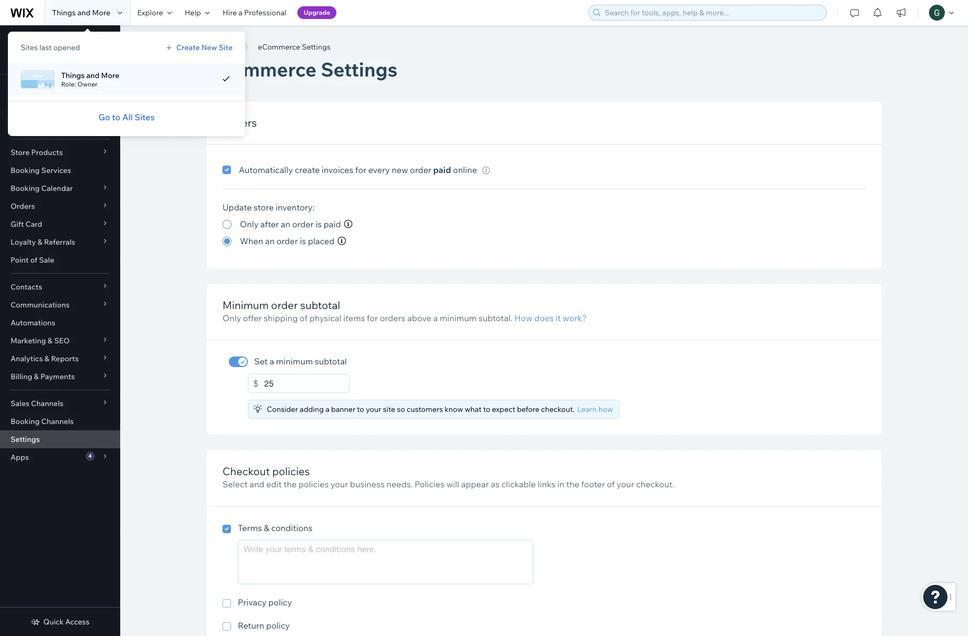 Task type: vqa. For each thing, say whether or not it's contained in the screenshot.
second 'button' link the engage
no



Task type: describe. For each thing, give the bounding box(es) containing it.
setup
[[11, 85, 32, 94]]

so
[[397, 405, 405, 414]]

above
[[408, 313, 432, 324]]

reports
[[51, 354, 79, 364]]

billing & payments button
[[0, 368, 120, 386]]

point of sale link
[[0, 251, 120, 269]]

site
[[219, 43, 233, 52]]

checkout. inside the checkout policies select and edit the policies your business needs. policies will appear as clickable links in the footer of your checkout.
[[637, 479, 675, 490]]

after
[[261, 219, 279, 230]]

subtotal inside minimum order subtotal only offer shipping of physical items for orders above a minimum subtotal. how does it work?
[[300, 299, 341, 312]]

1 vertical spatial minimum
[[276, 356, 313, 367]]

what
[[465, 405, 482, 414]]

go
[[99, 112, 110, 122]]

know
[[445, 405, 464, 414]]

new
[[392, 165, 408, 175]]

order down inventory:
[[292, 219, 314, 230]]

2 horizontal spatial to
[[484, 405, 491, 414]]

billing & payments
[[11, 372, 75, 382]]

automations
[[11, 318, 55, 328]]

analytics
[[11, 354, 43, 364]]

opened
[[53, 43, 80, 52]]

point
[[11, 255, 29, 265]]

automations link
[[0, 314, 120, 332]]

a right adding
[[326, 405, 330, 414]]

will
[[447, 479, 460, 490]]

1 vertical spatial an
[[265, 236, 275, 246]]

privacy
[[238, 597, 267, 608]]

store products
[[11, 148, 63, 157]]

contacts
[[11, 282, 42, 292]]

gift card
[[11, 220, 42, 229]]

consider adding a banner to your site so customers know what to expect before checkout. learn how
[[267, 405, 613, 414]]

& for billing
[[34, 372, 39, 382]]

seo
[[54, 336, 70, 346]]

when an order is placed
[[240, 236, 335, 246]]

set
[[29, 34, 40, 44]]

communications button
[[0, 296, 120, 314]]

orders inside popup button
[[11, 202, 35, 211]]

return policy
[[238, 621, 290, 631]]

of inside point of sale link
[[30, 255, 37, 265]]

checkout
[[223, 465, 270, 478]]

sites last opened
[[21, 43, 80, 52]]

needs.
[[387, 479, 413, 490]]

more for things and more role: owner
[[101, 70, 119, 80]]

1 horizontal spatial settings link
[[202, 42, 241, 52]]

all
[[122, 112, 133, 122]]

set
[[254, 356, 268, 367]]

help
[[185, 8, 201, 17]]

your right footer
[[617, 479, 635, 490]]

0 vertical spatial paid
[[434, 165, 451, 175]]

2/6
[[11, 57, 21, 65]]

minimum
[[223, 299, 269, 312]]

gift card button
[[0, 215, 120, 233]]

last
[[39, 43, 52, 52]]

checkout policies select and edit the policies your business needs. policies will appear as clickable links in the footer of your checkout.
[[223, 465, 675, 490]]

1 vertical spatial ecommerce settings
[[207, 58, 398, 81]]

minimum inside minimum order subtotal only offer shipping of physical items for orders above a minimum subtotal. how does it work?
[[440, 313, 477, 324]]

update
[[223, 202, 252, 213]]

1 vertical spatial is
[[300, 236, 306, 246]]

invoices
[[322, 165, 354, 175]]

of inside the checkout policies select and edit the policies your business needs. policies will appear as clickable links in the footer of your checkout.
[[607, 479, 615, 490]]

let's set up your store
[[11, 34, 88, 44]]

contacts button
[[0, 278, 120, 296]]

upgrade
[[304, 8, 330, 16]]

1 horizontal spatial to
[[357, 405, 365, 414]]

site
[[383, 405, 396, 414]]

2 the from the left
[[567, 479, 580, 490]]

2/6 completed
[[11, 57, 54, 65]]

let's
[[11, 34, 27, 44]]

of inside minimum order subtotal only offer shipping of physical items for orders above a minimum subtotal. how does it work?
[[300, 313, 308, 324]]

sales channels
[[11, 399, 64, 408]]

and for things and more role: owner
[[86, 70, 100, 80]]

online
[[453, 165, 477, 175]]

info tooltip image
[[344, 220, 353, 229]]

policy for privacy policy
[[269, 597, 292, 608]]

go to all sites link
[[99, 111, 155, 123]]

order down only after an order is paid
[[277, 236, 298, 246]]

things for things and more role: owner
[[61, 70, 85, 80]]

apps
[[11, 453, 29, 462]]

placed
[[308, 236, 335, 246]]

0 vertical spatial ecommerce settings
[[258, 42, 331, 52]]

channels for sales channels
[[31, 399, 64, 408]]

sales channels button
[[0, 395, 120, 413]]

loyalty
[[11, 237, 36, 247]]

up
[[41, 34, 51, 44]]

marketing & seo button
[[0, 332, 120, 350]]

create new site
[[177, 43, 233, 52]]

1 the from the left
[[284, 479, 297, 490]]

store products button
[[0, 144, 120, 161]]

booking services
[[11, 166, 71, 175]]

how does it work? link
[[515, 313, 587, 324]]

products
[[31, 148, 63, 157]]

1 horizontal spatial is
[[316, 219, 322, 230]]

only inside minimum order subtotal only offer shipping of physical items for orders above a minimum subtotal. how does it work?
[[223, 313, 241, 324]]

loyalty & referrals
[[11, 237, 75, 247]]

0 horizontal spatial for
[[356, 165, 367, 175]]

home
[[11, 103, 32, 112]]

sidebar element
[[0, 25, 120, 636]]

0 vertical spatial an
[[281, 219, 291, 230]]

work?
[[563, 313, 587, 324]]

as
[[491, 479, 500, 490]]

4
[[88, 453, 92, 460]]

0 vertical spatial only
[[240, 219, 259, 230]]

for inside minimum order subtotal only offer shipping of physical items for orders above a minimum subtotal. how does it work?
[[367, 313, 378, 324]]

owner
[[78, 80, 98, 88]]

it
[[556, 313, 561, 324]]

marketing
[[11, 336, 46, 346]]

set a minimum subtotal
[[254, 356, 347, 367]]

update store inventory:
[[223, 202, 315, 213]]

order right new
[[410, 165, 432, 175]]

adding
[[300, 405, 324, 414]]

in
[[558, 479, 565, 490]]

info tooltip image for when an order is placed
[[338, 237, 346, 245]]

quick access button
[[31, 617, 90, 627]]

return
[[238, 621, 265, 631]]



Task type: locate. For each thing, give the bounding box(es) containing it.
your inside sidebar element
[[52, 34, 68, 44]]

create
[[295, 165, 320, 175]]

& left reports
[[44, 354, 49, 364]]

1 vertical spatial paid
[[324, 219, 341, 230]]

for
[[356, 165, 367, 175], [367, 313, 378, 324]]

channels down sales channels popup button
[[41, 417, 74, 426]]

policy down privacy policy
[[266, 621, 290, 631]]

orders
[[380, 313, 406, 324]]

more left explore
[[92, 8, 110, 17]]

booking channels
[[11, 417, 74, 426]]

policies
[[415, 479, 445, 490]]

upgrade button
[[298, 6, 337, 19]]

& right terms
[[264, 523, 270, 534]]

policies right edit
[[299, 479, 329, 490]]

booking for booking services
[[11, 166, 40, 175]]

0 vertical spatial store
[[70, 34, 88, 44]]

1 vertical spatial policy
[[266, 621, 290, 631]]

0 horizontal spatial settings link
[[0, 431, 120, 449]]

orders
[[223, 116, 257, 129], [11, 202, 35, 211]]

booking down sales
[[11, 417, 40, 426]]

a
[[239, 8, 243, 17], [434, 313, 438, 324], [270, 356, 274, 367], [326, 405, 330, 414]]

1 vertical spatial ecommerce
[[207, 58, 317, 81]]

ecommerce down professional
[[258, 42, 300, 52]]

1 horizontal spatial the
[[567, 479, 580, 490]]

of right footer
[[607, 479, 615, 490]]

only up when
[[240, 219, 259, 230]]

access
[[65, 617, 90, 627]]

0 vertical spatial and
[[77, 8, 91, 17]]

things inside things and more role: owner
[[61, 70, 85, 80]]

Write your terms & conditions here. text field
[[238, 540, 534, 585]]

store down things and more
[[70, 34, 88, 44]]

point of sale
[[11, 255, 54, 265]]

a right set
[[270, 356, 274, 367]]

to left all
[[112, 112, 120, 122]]

offer
[[243, 313, 262, 324]]

a inside minimum order subtotal only offer shipping of physical items for orders above a minimum subtotal. how does it work?
[[434, 313, 438, 324]]

0 vertical spatial policies
[[272, 465, 310, 478]]

paid left online
[[434, 165, 451, 175]]

0 vertical spatial subtotal
[[300, 299, 341, 312]]

things up let's set up your store
[[52, 8, 76, 17]]

how
[[599, 405, 613, 414]]

policies
[[272, 465, 310, 478], [299, 479, 329, 490]]

1 horizontal spatial info tooltip image
[[483, 167, 491, 175]]

0 vertical spatial things
[[52, 8, 76, 17]]

of left sale
[[30, 255, 37, 265]]

0 horizontal spatial to
[[112, 112, 120, 122]]

your right up
[[52, 34, 68, 44]]

1 vertical spatial settings link
[[0, 431, 120, 449]]

2 horizontal spatial of
[[607, 479, 615, 490]]

to right what on the bottom left of page
[[484, 405, 491, 414]]

subtotal up physical
[[300, 299, 341, 312]]

minimum order subtotal only offer shipping of physical items for orders above a minimum subtotal. how does it work?
[[223, 299, 587, 324]]

and inside the checkout policies select and edit the policies your business needs. policies will appear as clickable links in the footer of your checkout.
[[250, 479, 265, 490]]

0 vertical spatial settings link
[[202, 42, 241, 52]]

more right 'owner'
[[101, 70, 119, 80]]

1 vertical spatial policies
[[299, 479, 329, 490]]

a right "hire"
[[239, 8, 243, 17]]

1 booking from the top
[[11, 166, 40, 175]]

0 horizontal spatial an
[[265, 236, 275, 246]]

& for marketing
[[48, 336, 53, 346]]

1 vertical spatial things
[[61, 70, 85, 80]]

is up placed
[[316, 219, 322, 230]]

& inside billing & payments dropdown button
[[34, 372, 39, 382]]

& inside loyalty & referrals "popup button"
[[38, 237, 42, 247]]

an right 'after'
[[281, 219, 291, 230]]

1 vertical spatial booking
[[11, 184, 40, 193]]

terms
[[238, 523, 262, 534]]

paid left info tooltip image
[[324, 219, 341, 230]]

0 horizontal spatial info tooltip image
[[338, 237, 346, 245]]

channels inside popup button
[[31, 399, 64, 408]]

shipping
[[264, 313, 298, 324]]

0 vertical spatial orders
[[223, 116, 257, 129]]

things up setup link
[[61, 70, 85, 80]]

0 horizontal spatial orders
[[11, 202, 35, 211]]

more inside things and more role: owner
[[101, 70, 119, 80]]

create
[[177, 43, 200, 52]]

your
[[52, 34, 68, 44], [366, 405, 382, 414], [331, 479, 348, 490], [617, 479, 635, 490]]

1 vertical spatial only
[[223, 313, 241, 324]]

1 horizontal spatial minimum
[[440, 313, 477, 324]]

booking for booking channels
[[11, 417, 40, 426]]

& inside analytics & reports popup button
[[44, 354, 49, 364]]

1 vertical spatial for
[[367, 313, 378, 324]]

1 vertical spatial info tooltip image
[[338, 237, 346, 245]]

for left every
[[356, 165, 367, 175]]

more for things and more
[[92, 8, 110, 17]]

1 horizontal spatial orders
[[223, 116, 257, 129]]

1 vertical spatial subtotal
[[315, 356, 347, 367]]

booking for booking calendar
[[11, 184, 40, 193]]

1 vertical spatial store
[[254, 202, 274, 213]]

links
[[538, 479, 556, 490]]

minimum left subtotal.
[[440, 313, 477, 324]]

professional
[[244, 8, 287, 17]]

settings inside sidebar element
[[11, 435, 40, 444]]

0 vertical spatial checkout.
[[542, 405, 575, 414]]

policy for return policy
[[266, 621, 290, 631]]

1 vertical spatial orders
[[11, 202, 35, 211]]

1 vertical spatial sites
[[135, 112, 155, 122]]

an
[[281, 219, 291, 230], [265, 236, 275, 246]]

store inside sidebar element
[[70, 34, 88, 44]]

0 horizontal spatial checkout.
[[542, 405, 575, 414]]

2 vertical spatial and
[[250, 479, 265, 490]]

completed
[[22, 57, 54, 65]]

analytics & reports button
[[0, 350, 120, 368]]

0 horizontal spatial paid
[[324, 219, 341, 230]]

0 vertical spatial sites
[[21, 43, 38, 52]]

0 vertical spatial more
[[92, 8, 110, 17]]

ecommerce settings
[[258, 42, 331, 52], [207, 58, 398, 81]]

conditions
[[271, 523, 313, 534]]

booking services link
[[0, 161, 120, 179]]

of left physical
[[300, 313, 308, 324]]

1 vertical spatial and
[[86, 70, 100, 80]]

0 horizontal spatial the
[[284, 479, 297, 490]]

the right in
[[567, 479, 580, 490]]

settings link right create
[[202, 42, 241, 52]]

gift
[[11, 220, 24, 229]]

& for loyalty
[[38, 237, 42, 247]]

0 vertical spatial info tooltip image
[[483, 167, 491, 175]]

only down "minimum"
[[223, 313, 241, 324]]

subtotal up enter amount 'text field'
[[315, 356, 347, 367]]

payments
[[40, 372, 75, 382]]

channels for booking channels
[[41, 417, 74, 426]]

1 horizontal spatial for
[[367, 313, 378, 324]]

booking down booking services
[[11, 184, 40, 193]]

items
[[344, 313, 365, 324]]

sites
[[21, 43, 38, 52], [135, 112, 155, 122]]

0 horizontal spatial of
[[30, 255, 37, 265]]

setup link
[[0, 81, 120, 99]]

& for analytics
[[44, 354, 49, 364]]

order up shipping
[[271, 299, 298, 312]]

channels up booking channels
[[31, 399, 64, 408]]

1 horizontal spatial sites
[[135, 112, 155, 122]]

and for things and more
[[77, 8, 91, 17]]

how
[[515, 313, 533, 324]]

and inside things and more role: owner
[[86, 70, 100, 80]]

0 vertical spatial policy
[[269, 597, 292, 608]]

sites right all
[[135, 112, 155, 122]]

calendar
[[41, 184, 73, 193]]

policy right privacy
[[269, 597, 292, 608]]

a inside 'link'
[[239, 8, 243, 17]]

1 horizontal spatial an
[[281, 219, 291, 230]]

consider
[[267, 405, 298, 414]]

booking channels link
[[0, 413, 120, 431]]

when
[[240, 236, 263, 246]]

clickable
[[502, 479, 536, 490]]

info tooltip image
[[483, 167, 491, 175], [338, 237, 346, 245]]

settings link down booking channels
[[0, 431, 120, 449]]

your left 'site'
[[366, 405, 382, 414]]

2 vertical spatial booking
[[11, 417, 40, 426]]

0 vertical spatial of
[[30, 255, 37, 265]]

settings
[[207, 42, 236, 52], [302, 42, 331, 52], [321, 58, 398, 81], [11, 435, 40, 444]]

1 horizontal spatial paid
[[434, 165, 451, 175]]

marketing & seo
[[11, 336, 70, 346]]

customers
[[407, 405, 443, 414]]

things for things and more
[[52, 8, 76, 17]]

loyalty & referrals button
[[0, 233, 120, 251]]

booking calendar
[[11, 184, 73, 193]]

card
[[25, 220, 42, 229]]

the right edit
[[284, 479, 297, 490]]

quick
[[43, 617, 64, 627]]

1 vertical spatial more
[[101, 70, 119, 80]]

1 horizontal spatial store
[[254, 202, 274, 213]]

booking down store
[[11, 166, 40, 175]]

for right the items
[[367, 313, 378, 324]]

things and more role: owner
[[61, 70, 119, 88]]

physical
[[310, 313, 342, 324]]

0 vertical spatial ecommerce
[[258, 42, 300, 52]]

home link
[[0, 99, 120, 117]]

&
[[38, 237, 42, 247], [48, 336, 53, 346], [44, 354, 49, 364], [34, 372, 39, 382], [264, 523, 270, 534]]

0 horizontal spatial store
[[70, 34, 88, 44]]

an down 'after'
[[265, 236, 275, 246]]

and down checkout
[[250, 479, 265, 490]]

0 horizontal spatial is
[[300, 236, 306, 246]]

$
[[253, 379, 259, 389]]

& left seo
[[48, 336, 53, 346]]

Enter amount text field
[[264, 374, 350, 393]]

0 vertical spatial booking
[[11, 166, 40, 175]]

info tooltip image right online
[[483, 167, 491, 175]]

automatically create invoices for every new order paid online
[[239, 165, 477, 175]]

minimum
[[440, 313, 477, 324], [276, 356, 313, 367]]

store
[[11, 148, 30, 157]]

1 horizontal spatial checkout.
[[637, 479, 675, 490]]

help button
[[179, 0, 216, 25]]

and up opened
[[77, 8, 91, 17]]

and
[[77, 8, 91, 17], [86, 70, 100, 80], [250, 479, 265, 490]]

store up 'after'
[[254, 202, 274, 213]]

0 vertical spatial channels
[[31, 399, 64, 408]]

& for terms
[[264, 523, 270, 534]]

explore
[[137, 8, 163, 17]]

info tooltip image down info tooltip image
[[338, 237, 346, 245]]

policies up edit
[[272, 465, 310, 478]]

0 vertical spatial minimum
[[440, 313, 477, 324]]

Search for tools, apps, help & more... field
[[602, 5, 824, 20]]

to right banner
[[357, 405, 365, 414]]

& inside marketing & seo dropdown button
[[48, 336, 53, 346]]

3 booking from the top
[[11, 417, 40, 426]]

order inside minimum order subtotal only offer shipping of physical items for orders above a minimum subtotal. how does it work?
[[271, 299, 298, 312]]

sites up 2/6 completed
[[21, 43, 38, 52]]

1 horizontal spatial of
[[300, 313, 308, 324]]

2 vertical spatial of
[[607, 479, 615, 490]]

things and more
[[52, 8, 110, 17]]

a right above on the left of the page
[[434, 313, 438, 324]]

footer
[[582, 479, 606, 490]]

booking inside popup button
[[11, 184, 40, 193]]

expect
[[492, 405, 516, 414]]

privacy policy
[[238, 597, 292, 608]]

communications
[[11, 300, 70, 310]]

1 vertical spatial checkout.
[[637, 479, 675, 490]]

ecommerce
[[258, 42, 300, 52], [207, 58, 317, 81]]

subtotal.
[[479, 313, 513, 324]]

1 vertical spatial of
[[300, 313, 308, 324]]

more
[[92, 8, 110, 17], [101, 70, 119, 80]]

is left placed
[[300, 236, 306, 246]]

and right 'role:' in the left of the page
[[86, 70, 100, 80]]

to
[[112, 112, 120, 122], [357, 405, 365, 414], [484, 405, 491, 414]]

your left business
[[331, 479, 348, 490]]

2 booking from the top
[[11, 184, 40, 193]]

ecommerce down site
[[207, 58, 317, 81]]

checkout.
[[542, 405, 575, 414], [637, 479, 675, 490]]

& right billing
[[34, 372, 39, 382]]

learn
[[578, 405, 597, 414]]

0 vertical spatial is
[[316, 219, 322, 230]]

minimum up enter amount 'text field'
[[276, 356, 313, 367]]

0 horizontal spatial minimum
[[276, 356, 313, 367]]

booking calendar button
[[0, 179, 120, 197]]

1 vertical spatial channels
[[41, 417, 74, 426]]

policy
[[269, 597, 292, 608], [266, 621, 290, 631]]

0 horizontal spatial sites
[[21, 43, 38, 52]]

0 vertical spatial for
[[356, 165, 367, 175]]

business
[[350, 479, 385, 490]]

info tooltip image for automatically create invoices for every new order
[[483, 167, 491, 175]]

& right loyalty
[[38, 237, 42, 247]]



